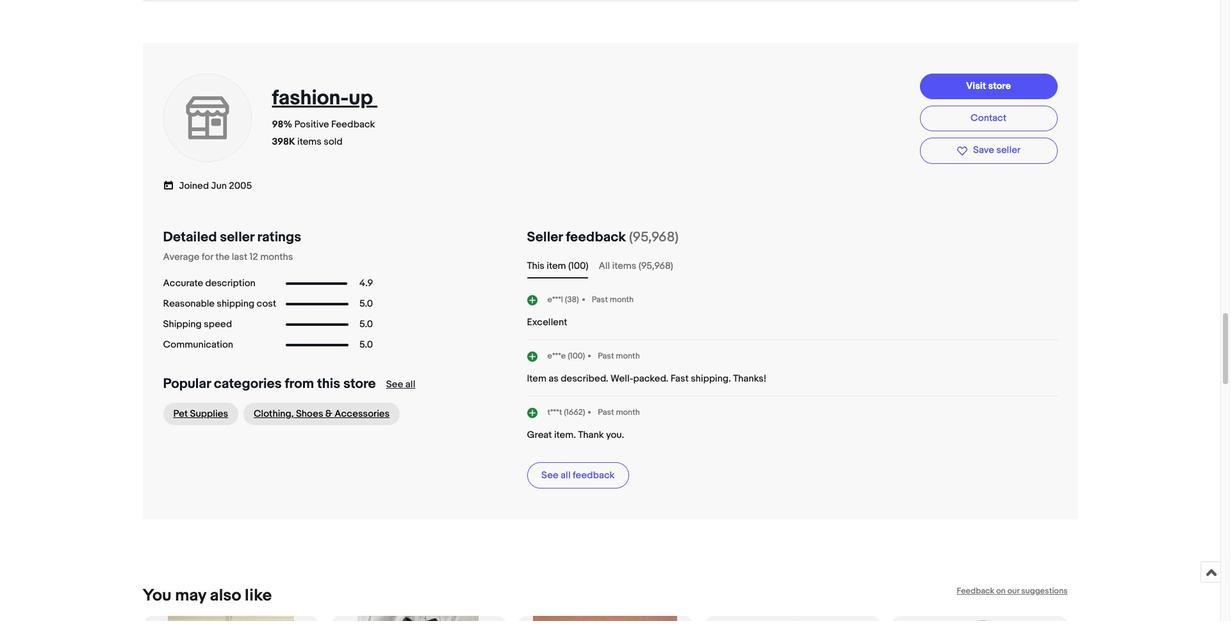 Task type: locate. For each thing, give the bounding box(es) containing it.
save
[[974, 144, 995, 157]]

past month for you.
[[598, 408, 640, 418]]

from
[[285, 376, 314, 393]]

reasonable
[[163, 298, 215, 311]]

0 vertical spatial feedback
[[566, 229, 626, 246]]

like
[[245, 587, 272, 606]]

average
[[163, 251, 200, 263]]

1 vertical spatial past
[[598, 351, 614, 361]]

feedback up sold
[[331, 119, 375, 131]]

ratings
[[257, 229, 301, 246]]

month up well-
[[616, 351, 640, 361]]

(95,968)
[[630, 229, 679, 246], [639, 260, 674, 272]]

packed.
[[634, 373, 669, 385]]

past right (38)
[[592, 295, 608, 305]]

seller right save
[[997, 144, 1021, 157]]

1 vertical spatial past month
[[598, 351, 640, 361]]

(100) inside tab list
[[569, 260, 589, 272]]

visit store link
[[920, 74, 1058, 100]]

2 vertical spatial past month
[[598, 408, 640, 418]]

items right all
[[613, 260, 637, 272]]

e***e
[[548, 352, 566, 362]]

1 vertical spatial store
[[344, 376, 376, 393]]

also
[[210, 587, 241, 606]]

feedback left on
[[958, 587, 995, 597]]

0 vertical spatial seller
[[997, 144, 1021, 157]]

0 horizontal spatial see
[[386, 379, 404, 391]]

0 vertical spatial (100)
[[569, 260, 589, 272]]

98%
[[272, 119, 293, 131]]

positive
[[295, 119, 329, 131]]

past month down all
[[592, 295, 634, 305]]

feedback up all
[[566, 229, 626, 246]]

1 horizontal spatial seller
[[997, 144, 1021, 157]]

2 vertical spatial month
[[616, 408, 640, 418]]

0 vertical spatial feedback
[[331, 119, 375, 131]]

1 horizontal spatial see
[[542, 470, 559, 482]]

1 vertical spatial month
[[616, 351, 640, 361]]

past up well-
[[598, 351, 614, 361]]

items
[[298, 136, 322, 148], [613, 260, 637, 272]]

0 vertical spatial 5.0
[[360, 298, 373, 311]]

month up you.
[[616, 408, 640, 418]]

1 vertical spatial seller
[[220, 229, 254, 246]]

popular categories from this store
[[163, 376, 376, 393]]

1 (100) from the top
[[569, 260, 589, 272]]

seller inside button
[[997, 144, 1021, 157]]

thanks!
[[734, 373, 767, 385]]

store up accessories
[[344, 376, 376, 393]]

supplies
[[190, 408, 228, 421]]

months
[[260, 251, 293, 263]]

(95,968) for seller feedback (95,968)
[[630, 229, 679, 246]]

past month up you.
[[598, 408, 640, 418]]

sold
[[324, 136, 343, 148]]

seller up 'last'
[[220, 229, 254, 246]]

clothing, shoes & accessories
[[254, 408, 390, 421]]

list
[[143, 606, 1079, 622]]

past up you.
[[598, 408, 615, 418]]

month
[[610, 295, 634, 305], [616, 351, 640, 361], [616, 408, 640, 418]]

0 horizontal spatial seller
[[220, 229, 254, 246]]

1 horizontal spatial items
[[613, 260, 637, 272]]

seller for save
[[997, 144, 1021, 157]]

1 vertical spatial see
[[542, 470, 559, 482]]

feedback down thank at the bottom
[[573, 470, 615, 482]]

3 5.0 from the top
[[360, 339, 373, 352]]

month down "all items (95,968)"
[[610, 295, 634, 305]]

0 vertical spatial all
[[406, 379, 416, 391]]

0 horizontal spatial all
[[406, 379, 416, 391]]

(100) right "e***e"
[[568, 352, 585, 362]]

feedback inside 98% positive feedback 398k items sold
[[331, 119, 375, 131]]

see for see all feedback
[[542, 470, 559, 482]]

(100)
[[569, 260, 589, 272], [568, 352, 585, 362]]

1 5.0 from the top
[[360, 298, 373, 311]]

1 vertical spatial (95,968)
[[639, 260, 674, 272]]

month for you.
[[616, 408, 640, 418]]

see up accessories
[[386, 379, 404, 391]]

&
[[326, 408, 333, 421]]

fashion-up link
[[272, 86, 378, 111]]

fast
[[671, 373, 689, 385]]

(95,968) right all
[[639, 260, 674, 272]]

shoes
[[296, 408, 323, 421]]

0 horizontal spatial feedback
[[331, 119, 375, 131]]

see all feedback link
[[527, 463, 630, 489]]

items inside 98% positive feedback 398k items sold
[[298, 136, 322, 148]]

past month
[[592, 295, 634, 305], [598, 351, 640, 361], [598, 408, 640, 418]]

398k
[[272, 136, 295, 148]]

seller
[[997, 144, 1021, 157], [220, 229, 254, 246]]

store
[[989, 80, 1012, 92], [344, 376, 376, 393]]

0 vertical spatial see
[[386, 379, 404, 391]]

tab list containing this item (100)
[[527, 259, 1058, 274]]

feedback on our suggestions
[[958, 587, 1068, 597]]

1 horizontal spatial store
[[989, 80, 1012, 92]]

0 vertical spatial month
[[610, 295, 634, 305]]

2 5.0 from the top
[[360, 319, 373, 331]]

see all link
[[386, 379, 416, 391]]

2 vertical spatial past
[[598, 408, 615, 418]]

1 vertical spatial (100)
[[568, 352, 585, 362]]

past for great item. thank you.
[[598, 408, 615, 418]]

seller feedback (95,968)
[[527, 229, 679, 246]]

well-
[[611, 373, 634, 385]]

0 vertical spatial items
[[298, 136, 322, 148]]

1 vertical spatial all
[[561, 470, 571, 482]]

past
[[592, 295, 608, 305], [598, 351, 614, 361], [598, 408, 615, 418]]

visit
[[967, 80, 987, 92]]

1 horizontal spatial all
[[561, 470, 571, 482]]

1 vertical spatial feedback
[[573, 470, 615, 482]]

item
[[547, 260, 566, 272]]

0 horizontal spatial store
[[344, 376, 376, 393]]

items down positive
[[298, 136, 322, 148]]

5.0
[[360, 298, 373, 311], [360, 319, 373, 331], [360, 339, 373, 352]]

e***l (38)
[[548, 295, 579, 305]]

1 vertical spatial feedback
[[958, 587, 995, 597]]

popular
[[163, 376, 211, 393]]

see
[[386, 379, 404, 391], [542, 470, 559, 482]]

1 vertical spatial items
[[613, 260, 637, 272]]

feedback
[[331, 119, 375, 131], [958, 587, 995, 597]]

past month up well-
[[598, 351, 640, 361]]

described.
[[561, 373, 609, 385]]

0 vertical spatial (95,968)
[[630, 229, 679, 246]]

description
[[205, 278, 256, 290]]

cost
[[257, 298, 276, 311]]

(95,968) up "all items (95,968)"
[[630, 229, 679, 246]]

5.0 for speed
[[360, 319, 373, 331]]

visit store
[[967, 80, 1012, 92]]

0 horizontal spatial items
[[298, 136, 322, 148]]

0 vertical spatial store
[[989, 80, 1012, 92]]

1 horizontal spatial feedback
[[958, 587, 995, 597]]

tab list
[[527, 259, 1058, 274]]

all
[[406, 379, 416, 391], [561, 470, 571, 482]]

(100) right the item
[[569, 260, 589, 272]]

feedback
[[566, 229, 626, 246], [573, 470, 615, 482]]

2005
[[229, 180, 252, 192]]

jun
[[211, 180, 227, 192]]

feedback inside see all feedback link
[[573, 470, 615, 482]]

(95,968) inside tab list
[[639, 260, 674, 272]]

1 vertical spatial 5.0
[[360, 319, 373, 331]]

0 vertical spatial past
[[592, 295, 608, 305]]

store right visit
[[989, 80, 1012, 92]]

past for item as described. well-packed. fast shipping. thanks!
[[598, 351, 614, 361]]

detailed
[[163, 229, 217, 246]]

shipping
[[217, 298, 255, 311]]

great
[[527, 430, 552, 442]]

fashion-up
[[272, 86, 373, 111]]

(95,968) for all items (95,968)
[[639, 260, 674, 272]]

see down "great"
[[542, 470, 559, 482]]

2 vertical spatial 5.0
[[360, 339, 373, 352]]



Task type: describe. For each thing, give the bounding box(es) containing it.
4.9
[[360, 278, 373, 290]]

past month for well-
[[598, 351, 640, 361]]

contact link
[[920, 106, 1058, 132]]

see for see all
[[386, 379, 404, 391]]

12
[[250, 251, 258, 263]]

5.0 for shipping
[[360, 298, 373, 311]]

2 (100) from the top
[[568, 352, 585, 362]]

all for see all
[[406, 379, 416, 391]]

(38)
[[565, 295, 579, 305]]

this item (100)
[[527, 260, 589, 272]]

excellent
[[527, 317, 568, 329]]

may
[[175, 587, 206, 606]]

pet supplies link
[[163, 403, 239, 426]]

accurate
[[163, 278, 203, 290]]

this
[[317, 376, 341, 393]]

item.
[[555, 430, 576, 442]]

speed
[[204, 319, 232, 331]]

0 vertical spatial past month
[[592, 295, 634, 305]]

all for see all feedback
[[561, 470, 571, 482]]

thank
[[579, 430, 604, 442]]

shipping speed
[[163, 319, 232, 331]]

reasonable shipping cost
[[163, 298, 276, 311]]

month for well-
[[616, 351, 640, 361]]

item as described. well-packed. fast shipping. thanks!
[[527, 373, 767, 385]]

joined jun 2005
[[179, 180, 252, 192]]

on
[[997, 587, 1006, 597]]

this
[[527, 260, 545, 272]]

detailed seller ratings
[[163, 229, 301, 246]]

shipping
[[163, 319, 202, 331]]

suggestions
[[1022, 587, 1068, 597]]

categories
[[214, 376, 282, 393]]

past for excellent
[[592, 295, 608, 305]]

save seller button
[[920, 138, 1058, 164]]

all items (95,968)
[[599, 260, 674, 272]]

communication
[[163, 339, 233, 352]]

98% positive feedback 398k items sold
[[272, 119, 375, 148]]

accessories
[[335, 408, 390, 421]]

t***t
[[548, 408, 563, 418]]

clothing, shoes & accessories link
[[244, 403, 400, 426]]

you.
[[606, 430, 625, 442]]

contact
[[971, 112, 1007, 124]]

pet supplies
[[173, 408, 228, 421]]

for
[[202, 251, 213, 263]]

seller
[[527, 229, 563, 246]]

item
[[527, 373, 547, 385]]

pet
[[173, 408, 188, 421]]

all
[[599, 260, 610, 272]]

e***e (100)
[[548, 352, 585, 362]]

seller for detailed
[[220, 229, 254, 246]]

last
[[232, 251, 248, 263]]

great item. thank you.
[[527, 430, 625, 442]]

shipping.
[[691, 373, 731, 385]]

clothing,
[[254, 408, 294, 421]]

save seller
[[974, 144, 1021, 157]]

t***t (1662)
[[548, 408, 586, 418]]

as
[[549, 373, 559, 385]]

feedback on our suggestions link
[[958, 587, 1068, 597]]

joined
[[179, 180, 209, 192]]

text__icon wrapper image
[[163, 179, 179, 191]]

you may also like
[[143, 587, 272, 606]]

you
[[143, 587, 172, 606]]

our
[[1008, 587, 1020, 597]]

e***l
[[548, 295, 564, 305]]

accurate description
[[163, 278, 256, 290]]

see all
[[386, 379, 416, 391]]

up
[[349, 86, 373, 111]]

fashion-
[[272, 86, 349, 111]]

(1662)
[[564, 408, 586, 418]]

average for the last 12 months
[[163, 251, 293, 263]]

the
[[215, 251, 230, 263]]

see all feedback
[[542, 470, 615, 482]]

fashion up image
[[163, 73, 252, 163]]



Task type: vqa. For each thing, say whether or not it's contained in the screenshot.


